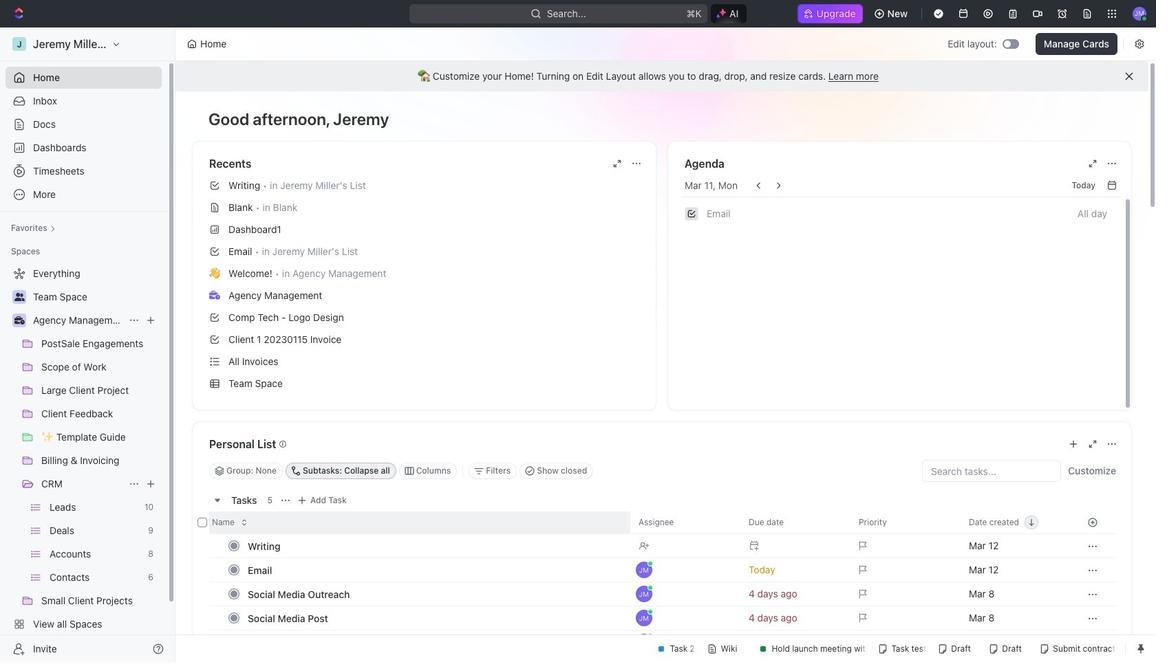 Task type: locate. For each thing, give the bounding box(es) containing it.
tree
[[6, 263, 162, 659]]

set priority image
[[851, 630, 961, 655]]

Search tasks... text field
[[923, 461, 1061, 482]]

business time image
[[209, 291, 220, 300]]

user group image
[[14, 293, 24, 301]]

alert
[[176, 61, 1149, 92]]



Task type: vqa. For each thing, say whether or not it's contained in the screenshot.
Workspace button
no



Task type: describe. For each thing, give the bounding box(es) containing it.
business time image
[[14, 317, 24, 325]]

tree inside sidebar navigation
[[6, 263, 162, 659]]

sidebar navigation
[[0, 28, 178, 663]]

jeremy miller's workspace, , element
[[12, 37, 26, 51]]



